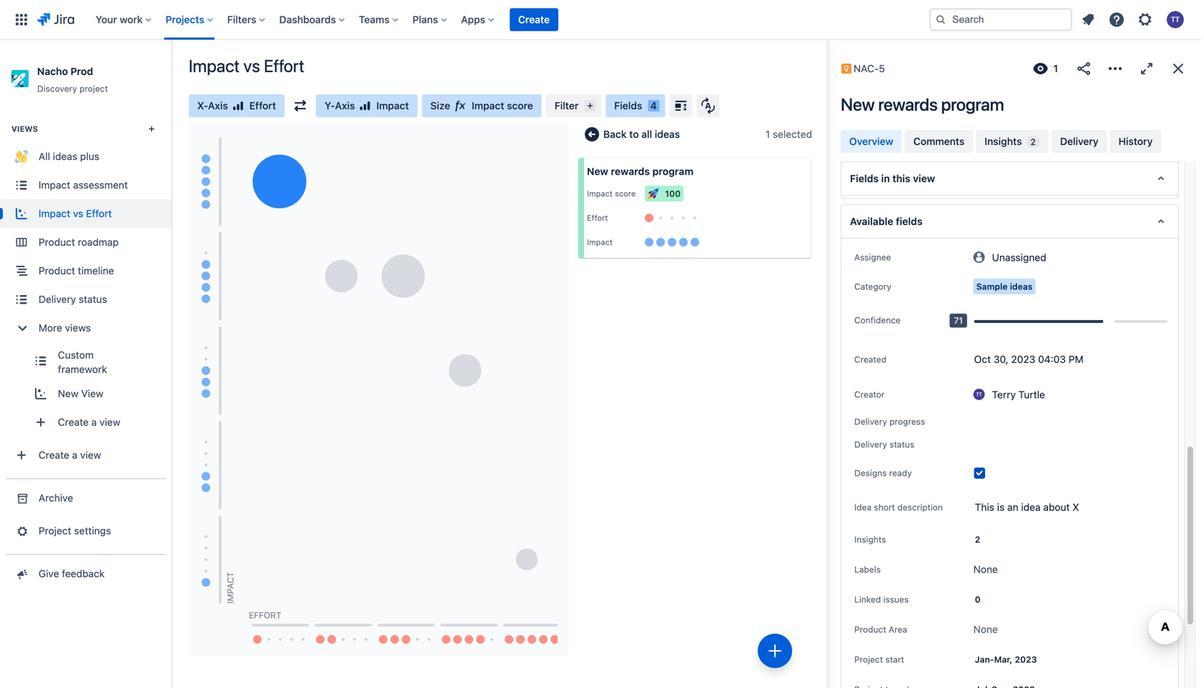 Task type: locate. For each thing, give the bounding box(es) containing it.
0 vertical spatial rewards
[[879, 94, 938, 114]]

1 vertical spatial product
[[39, 265, 75, 277]]

linked
[[855, 595, 881, 605]]

new for impact vs effort
[[841, 94, 875, 114]]

product area button
[[850, 622, 912, 639]]

1 horizontal spatial 2
[[1031, 137, 1036, 147]]

dashboards
[[279, 14, 336, 25]]

rating image right y-axis
[[359, 100, 371, 112]]

0 horizontal spatial new rewards program
[[587, 166, 694, 177]]

0 vertical spatial a
[[91, 417, 97, 428]]

program for effort
[[653, 166, 694, 177]]

status down timeline
[[79, 294, 107, 305]]

new rewards program for effort
[[587, 166, 694, 177]]

1 horizontal spatial insights
[[985, 136, 1022, 147]]

jan-
[[975, 655, 995, 665]]

1 vertical spatial rewards
[[611, 166, 650, 177]]

create a view button
[[0, 441, 172, 470]]

1 left more image
[[1054, 63, 1058, 74]]

custom framework
[[58, 349, 107, 376]]

program up comments
[[942, 94, 1004, 114]]

1 horizontal spatial score
[[615, 189, 636, 198]]

0 vertical spatial impact vs effort
[[189, 56, 304, 76]]

1 vertical spatial none
[[974, 624, 998, 636]]

impact score right formula icon
[[472, 100, 533, 112]]

0 horizontal spatial delivery status
[[39, 294, 107, 305]]

2 horizontal spatial ideas
[[1010, 282, 1033, 292]]

x-
[[197, 100, 208, 112]]

ideas inside "jira product discovery navigation" element
[[53, 151, 77, 162]]

comments button
[[905, 130, 974, 153]]

1 horizontal spatial rating image
[[359, 100, 371, 112]]

impact vs effort
[[189, 56, 304, 76], [39, 208, 112, 220]]

your work button
[[91, 8, 157, 31]]

1 vertical spatial impact vs effort
[[39, 208, 112, 220]]

2023 right mar,
[[1015, 655, 1037, 665]]

this
[[975, 502, 995, 514]]

idea
[[1022, 502, 1041, 514]]

none up jan-
[[974, 624, 998, 636]]

0 vertical spatial 1
[[1054, 63, 1058, 74]]

create for create a view popup button
[[58, 417, 89, 428]]

0 vertical spatial status
[[79, 294, 107, 305]]

insights
[[985, 136, 1022, 147], [855, 535, 886, 545]]

0 vertical spatial 2
[[1031, 137, 1036, 147]]

1 horizontal spatial 1
[[1054, 63, 1058, 74]]

delivery inside "jira product discovery navigation" element
[[39, 294, 76, 305]]

2 vertical spatial ideas
[[1010, 282, 1033, 292]]

jira image
[[37, 11, 74, 28], [37, 11, 74, 28]]

0 vertical spatial product
[[39, 236, 75, 248]]

0 horizontal spatial impact score
[[472, 100, 533, 112]]

0 vertical spatial new rewards program
[[841, 94, 1004, 114]]

1 horizontal spatial a
[[91, 417, 97, 428]]

more views
[[39, 322, 91, 334]]

71 tooltip
[[950, 314, 968, 328]]

1 horizontal spatial fields
[[850, 173, 879, 185]]

create inside dropdown button
[[39, 450, 69, 461]]

create a view
[[58, 417, 120, 428], [39, 450, 101, 461]]

terry
[[992, 389, 1016, 401]]

jira product discovery navigation element
[[0, 40, 172, 689]]

card layout: detailed image
[[672, 97, 690, 114]]

0 horizontal spatial status
[[79, 294, 107, 305]]

1 vertical spatial status
[[890, 440, 915, 450]]

1 horizontal spatial axis
[[335, 100, 355, 112]]

2 vertical spatial view
[[80, 450, 101, 461]]

0 vertical spatial 2023
[[1012, 354, 1036, 366]]

1 horizontal spatial ideas
[[655, 128, 680, 140]]

project inside dropdown button
[[855, 655, 883, 665]]

2 none from the top
[[974, 624, 998, 636]]

30,
[[994, 354, 1009, 366]]

creator
[[855, 390, 885, 400]]

help image
[[1109, 11, 1126, 28]]

1 vertical spatial create a view
[[39, 450, 101, 461]]

1 vertical spatial delivery status
[[855, 440, 915, 450]]

product area
[[855, 625, 908, 635]]

0 horizontal spatial impact vs effort
[[39, 208, 112, 220]]

view
[[81, 388, 103, 400]]

new left view
[[58, 388, 79, 400]]

sample
[[977, 282, 1008, 292]]

0 vertical spatial create
[[518, 14, 550, 25]]

insights button
[[850, 532, 891, 549]]

a down new view link
[[91, 417, 97, 428]]

a for create a view dropdown button
[[72, 450, 77, 461]]

a for create a view popup button
[[91, 417, 97, 428]]

program
[[942, 94, 1004, 114], [653, 166, 694, 177]]

impact vs effort link
[[0, 200, 172, 228]]

fields left in
[[850, 173, 879, 185]]

rewards down the back to all ideas 'button'
[[611, 166, 650, 177]]

create a view inside dropdown button
[[39, 450, 101, 461]]

new rewards program down back to all ideas
[[587, 166, 694, 177]]

to
[[629, 128, 639, 140]]

2 horizontal spatial new
[[841, 94, 875, 114]]

0 vertical spatial ideas
[[655, 128, 680, 140]]

1 vertical spatial program
[[653, 166, 694, 177]]

1 horizontal spatial project
[[855, 655, 883, 665]]

plans button
[[408, 8, 453, 31]]

product inside popup button
[[855, 625, 887, 635]]

2 rating image from the left
[[359, 100, 371, 112]]

all
[[39, 151, 50, 162]]

none
[[974, 564, 998, 576], [974, 624, 998, 636]]

close image
[[1170, 60, 1187, 77]]

0 horizontal spatial axis
[[208, 100, 228, 112]]

1 left selected
[[766, 128, 770, 140]]

0 horizontal spatial 2
[[975, 535, 981, 545]]

1 horizontal spatial status
[[890, 440, 915, 450]]

2023 for mar,
[[1015, 655, 1037, 665]]

0 vertical spatial new
[[841, 94, 875, 114]]

sample ideas
[[977, 282, 1033, 292]]

create up the "archive"
[[39, 450, 69, 461]]

score
[[507, 100, 533, 112], [615, 189, 636, 198]]

0 horizontal spatial vs
[[73, 208, 83, 220]]

project for project settings
[[39, 525, 71, 537]]

2 axis from the left
[[335, 100, 355, 112]]

create inside popup button
[[58, 417, 89, 428]]

product for product roadmap
[[39, 236, 75, 248]]

this is an idea about x
[[975, 502, 1080, 514]]

score left filter
[[507, 100, 533, 112]]

history button
[[1110, 130, 1162, 153]]

1 vertical spatial 2023
[[1015, 655, 1037, 665]]

impact vs effort up the product roadmap
[[39, 208, 112, 220]]

available fields
[[850, 216, 923, 228]]

give feedback button
[[0, 560, 172, 589]]

1 vertical spatial project
[[855, 655, 883, 665]]

1 vertical spatial ideas
[[53, 151, 77, 162]]

score left 100
[[615, 189, 636, 198]]

axis for x-
[[208, 100, 228, 112]]

fields
[[896, 216, 923, 228]]

custom
[[58, 349, 94, 361]]

1 vertical spatial new
[[587, 166, 609, 177]]

1 horizontal spatial new rewards program
[[841, 94, 1004, 114]]

new down back icon
[[587, 166, 609, 177]]

rewards
[[879, 94, 938, 114], [611, 166, 650, 177]]

impact score down back
[[587, 189, 636, 198]]

vs up the product roadmap
[[73, 208, 83, 220]]

add ideas image
[[767, 643, 784, 660]]

insights up labels popup button
[[855, 535, 886, 545]]

impact score
[[472, 100, 533, 112], [587, 189, 636, 198]]

create a view down view
[[58, 417, 120, 428]]

1 rating image from the left
[[232, 100, 244, 112]]

more views link
[[0, 314, 172, 343]]

impact assessment
[[39, 179, 128, 191]]

2023 for 30,
[[1012, 354, 1036, 366]]

1 vertical spatial impact score
[[587, 189, 636, 198]]

view inside dropdown button
[[80, 450, 101, 461]]

vs down filters popup button
[[243, 56, 260, 76]]

product roadmap link
[[0, 228, 172, 257]]

0 vertical spatial program
[[942, 94, 1004, 114]]

0 horizontal spatial rewards
[[611, 166, 650, 177]]

is
[[997, 502, 1005, 514]]

group
[[0, 106, 172, 479]]

1 horizontal spatial program
[[942, 94, 1004, 114]]

0 vertical spatial view
[[913, 173, 935, 185]]

idea short description button
[[850, 499, 947, 517]]

vs inside "jira product discovery navigation" element
[[73, 208, 83, 220]]

selected
[[773, 128, 812, 140]]

0 horizontal spatial rating image
[[232, 100, 244, 112]]

delivery status link
[[0, 285, 172, 314]]

0 vertical spatial impact score
[[472, 100, 533, 112]]

plans
[[413, 14, 438, 25]]

appswitcher icon image
[[13, 11, 30, 28]]

fields inside 'element'
[[850, 173, 879, 185]]

2 down the this in the right bottom of the page
[[975, 535, 981, 545]]

1 inside popup button
[[1054, 63, 1058, 74]]

None range field
[[975, 309, 1168, 335]]

project down the "archive"
[[39, 525, 71, 537]]

1 vertical spatial view
[[99, 417, 120, 428]]

1 axis from the left
[[208, 100, 228, 112]]

create right 'apps' dropdown button
[[518, 14, 550, 25]]

1 vertical spatial fields
[[850, 173, 879, 185]]

apps
[[461, 14, 486, 25]]

0 horizontal spatial a
[[72, 450, 77, 461]]

designs ready
[[855, 469, 912, 479]]

delivery status inside group
[[39, 294, 107, 305]]

impact vs effort down filters popup button
[[189, 56, 304, 76]]

delivery status down the product timeline
[[39, 294, 107, 305]]

0 vertical spatial project
[[39, 525, 71, 537]]

product inside "link"
[[39, 265, 75, 277]]

new rewards program
[[841, 94, 1004, 114], [587, 166, 694, 177]]

view for create a view popup button
[[99, 417, 120, 428]]

new rewards program up comments
[[841, 94, 1004, 114]]

fields in this view element
[[841, 162, 1179, 196]]

1 horizontal spatial delivery status
[[855, 440, 915, 450]]

product up the product timeline
[[39, 236, 75, 248]]

0 horizontal spatial new
[[58, 388, 79, 400]]

1 vertical spatial a
[[72, 450, 77, 461]]

none up 0
[[974, 564, 998, 576]]

category
[[855, 282, 892, 292]]

turtle
[[1019, 389, 1045, 401]]

:wave: image
[[15, 150, 28, 163], [15, 150, 28, 163]]

give feedback
[[39, 568, 105, 580]]

view inside popup button
[[99, 417, 120, 428]]

2 up fields in this view 'element' at the top
[[1031, 137, 1036, 147]]

1 vertical spatial 1
[[766, 128, 770, 140]]

0 horizontal spatial insights
[[855, 535, 886, 545]]

delivery left history
[[1060, 136, 1099, 147]]

2023 right 30,
[[1012, 354, 1036, 366]]

1 for 1
[[1054, 63, 1058, 74]]

2 vertical spatial product
[[855, 625, 887, 635]]

1 vertical spatial vs
[[73, 208, 83, 220]]

0 horizontal spatial ideas
[[53, 151, 77, 162]]

create down new view
[[58, 417, 89, 428]]

banner containing your work
[[0, 0, 1202, 40]]

1 horizontal spatial new
[[587, 166, 609, 177]]

1 vertical spatial create
[[58, 417, 89, 428]]

primary element
[[9, 0, 918, 40]]

rating image right x-axis
[[232, 100, 244, 112]]

banner
[[0, 0, 1202, 40]]

5
[[879, 63, 885, 74]]

work
[[120, 14, 143, 25]]

delivery button
[[1052, 130, 1107, 153]]

delivery up delivery status popup button
[[855, 417, 887, 427]]

effort
[[264, 56, 304, 76], [249, 100, 276, 112], [86, 208, 112, 220], [587, 213, 608, 223], [249, 611, 281, 621]]

0 vertical spatial create a view
[[58, 417, 120, 428]]

:rocket: image
[[648, 188, 660, 200], [648, 188, 660, 200]]

0 vertical spatial fields
[[615, 100, 642, 112]]

project left start
[[855, 655, 883, 665]]

fields for fields in this view
[[850, 173, 879, 185]]

vs
[[243, 56, 260, 76], [73, 208, 83, 220]]

product left "area"
[[855, 625, 887, 635]]

0 horizontal spatial 1
[[766, 128, 770, 140]]

1 vertical spatial new rewards program
[[587, 166, 694, 177]]

product
[[39, 236, 75, 248], [39, 265, 75, 277], [855, 625, 887, 635]]

rating image
[[232, 100, 244, 112], [359, 100, 371, 112]]

view down new view link
[[99, 417, 120, 428]]

new rewards program for impact vs effort
[[841, 94, 1004, 114]]

new view link
[[19, 380, 172, 408]]

program up 100
[[653, 166, 694, 177]]

rewards down 5
[[879, 94, 938, 114]]

0 horizontal spatial program
[[653, 166, 694, 177]]

0 horizontal spatial project
[[39, 525, 71, 537]]

view down create a view popup button
[[80, 450, 101, 461]]

0 vertical spatial delivery status
[[39, 294, 107, 305]]

insights up fields in this view 'element' at the top
[[985, 136, 1022, 147]]

product down the product roadmap
[[39, 265, 75, 277]]

project inside 'button'
[[39, 525, 71, 537]]

1
[[1054, 63, 1058, 74], [766, 128, 770, 140]]

create a view down create a view popup button
[[39, 450, 101, 461]]

1 horizontal spatial vs
[[243, 56, 260, 76]]

overview button
[[841, 130, 902, 153]]

1 horizontal spatial rewards
[[879, 94, 938, 114]]

2 vertical spatial new
[[58, 388, 79, 400]]

tab list
[[840, 129, 1192, 154]]

fields left 4
[[615, 100, 642, 112]]

create a view inside popup button
[[58, 417, 120, 428]]

status down "progress"
[[890, 440, 915, 450]]

0 vertical spatial score
[[507, 100, 533, 112]]

a
[[91, 417, 97, 428], [72, 450, 77, 461]]

back icon image
[[584, 126, 601, 143]]

teams
[[359, 14, 390, 25]]

assignee
[[855, 253, 891, 263]]

2 vertical spatial create
[[39, 450, 69, 461]]

new down nac- at the top right of the page
[[841, 94, 875, 114]]

Search field
[[930, 8, 1073, 31]]

ideas for sample ideas
[[1010, 282, 1033, 292]]

a down create a view popup button
[[72, 450, 77, 461]]

a inside dropdown button
[[72, 450, 77, 461]]

overview
[[850, 136, 894, 147]]

rating image for y-axis
[[359, 100, 371, 112]]

1 vertical spatial 2
[[975, 535, 981, 545]]

expand image
[[1139, 60, 1156, 77]]

1 vertical spatial insights
[[855, 535, 886, 545]]

notifications image
[[1080, 11, 1097, 28]]

delivery status down 'delivery progress' popup button
[[855, 440, 915, 450]]

delivery up more
[[39, 294, 76, 305]]

1 vertical spatial score
[[615, 189, 636, 198]]

view right this
[[913, 173, 935, 185]]

0 vertical spatial none
[[974, 564, 998, 576]]

rewards for effort
[[611, 166, 650, 177]]

a inside popup button
[[91, 417, 97, 428]]

0 horizontal spatial fields
[[615, 100, 642, 112]]



Task type: describe. For each thing, give the bounding box(es) containing it.
view inside 'element'
[[913, 173, 935, 185]]

in
[[882, 173, 890, 185]]

new for effort
[[587, 166, 609, 177]]

1 horizontal spatial impact vs effort
[[189, 56, 304, 76]]

jul-sep, 2023 image
[[972, 682, 1038, 689]]

confidence button
[[850, 312, 905, 329]]

open idea image
[[795, 158, 812, 175]]

1 for 1 selected
[[766, 128, 770, 140]]

fields for fields
[[615, 100, 642, 112]]

available fields element
[[841, 205, 1179, 239]]

designs
[[855, 469, 887, 479]]

1 button
[[1031, 57, 1064, 80]]

nac-
[[854, 63, 879, 74]]

oct
[[975, 354, 991, 366]]

0
[[975, 595, 981, 605]]

new view
[[58, 388, 103, 400]]

size
[[431, 100, 450, 112]]

mar,
[[995, 655, 1013, 665]]

created
[[855, 355, 887, 365]]

insights inside popup button
[[855, 535, 886, 545]]

settings image
[[1137, 11, 1154, 28]]

delivery status inside popup button
[[855, 440, 915, 450]]

fields in this view
[[850, 173, 935, 185]]

100
[[665, 189, 681, 199]]

available
[[850, 216, 894, 228]]

rating image for x-axis
[[232, 100, 244, 112]]

confidence
[[855, 316, 901, 326]]

custom framework link
[[19, 343, 172, 380]]

idea short description
[[855, 503, 943, 513]]

jan-mar, 2023
[[975, 655, 1037, 665]]

nac-5 link
[[840, 60, 895, 77]]

delivery up designs
[[855, 440, 887, 450]]

give
[[39, 568, 59, 580]]

designs ready button
[[850, 465, 917, 482]]

more image
[[1107, 60, 1124, 77]]

product timeline link
[[0, 257, 172, 285]]

area
[[889, 625, 908, 635]]

short
[[874, 503, 895, 513]]

formula image
[[455, 100, 466, 112]]

0 vertical spatial vs
[[243, 56, 260, 76]]

1 horizontal spatial impact score
[[587, 189, 636, 198]]

create a view for create a view popup button
[[58, 417, 120, 428]]

project start button
[[850, 652, 909, 669]]

feedback image
[[14, 567, 29, 582]]

labels button
[[850, 562, 885, 579]]

creator button
[[850, 386, 889, 404]]

0 vertical spatial insights
[[985, 136, 1022, 147]]

filter button
[[546, 94, 602, 117]]

back to all ideas button
[[578, 123, 689, 146]]

effort inside "jira product discovery navigation" element
[[86, 208, 112, 220]]

archive
[[39, 493, 73, 504]]

linked issues
[[855, 595, 909, 605]]

all ideas plus
[[39, 151, 99, 162]]

project settings
[[39, 525, 111, 537]]

project settings image
[[14, 524, 29, 539]]

create for create a view dropdown button
[[39, 450, 69, 461]]

new inside group
[[58, 388, 79, 400]]

filters
[[227, 14, 256, 25]]

progress
[[890, 417, 925, 427]]

comments
[[914, 136, 965, 147]]

views
[[65, 322, 91, 334]]

impact vs effort inside impact vs effort link
[[39, 208, 112, 220]]

framework
[[58, 364, 107, 376]]

settings
[[74, 525, 111, 537]]

1 none from the top
[[974, 564, 998, 576]]

product timeline
[[39, 265, 114, 277]]

autosave is enabled image
[[701, 97, 715, 114]]

about
[[1044, 502, 1070, 514]]

rewards for impact vs effort
[[879, 94, 938, 114]]

4
[[651, 100, 657, 112]]

product for product timeline
[[39, 265, 75, 277]]

ideas inside 'button'
[[655, 128, 680, 140]]

create inside button
[[518, 14, 550, 25]]

x
[[1073, 502, 1080, 514]]

04:03
[[1038, 354, 1066, 366]]

discovery
[[37, 84, 77, 94]]

description
[[898, 503, 943, 513]]

product for product area
[[855, 625, 887, 635]]

ideas for all ideas plus
[[53, 151, 77, 162]]

nac-5
[[854, 63, 885, 74]]

tab list containing overview
[[840, 129, 1192, 154]]

linked issues button
[[850, 592, 913, 609]]

start
[[886, 655, 905, 665]]

an
[[1008, 502, 1019, 514]]

create button
[[510, 8, 558, 31]]

project
[[80, 84, 108, 94]]

apps button
[[457, 8, 500, 31]]

x-axis
[[197, 100, 228, 112]]

filter
[[555, 100, 579, 112]]

status inside popup button
[[890, 440, 915, 450]]

project for project start
[[855, 655, 883, 665]]

switchaxes image
[[295, 100, 306, 112]]

archive button
[[0, 484, 172, 513]]

your work
[[96, 14, 143, 25]]

0 horizontal spatial score
[[507, 100, 533, 112]]

axis for y-
[[335, 100, 355, 112]]

timeline
[[78, 265, 114, 277]]

labels
[[855, 565, 881, 575]]

1 selected
[[766, 128, 812, 140]]

delivery status button
[[850, 436, 919, 454]]

idea
[[855, 503, 872, 513]]

search image
[[935, 14, 947, 25]]

delivery inside button
[[1060, 136, 1099, 147]]

plus
[[80, 151, 99, 162]]

delivery progress
[[855, 417, 925, 427]]

filters button
[[223, 8, 271, 31]]

create a view for create a view dropdown button
[[39, 450, 101, 461]]

group containing all ideas plus
[[0, 106, 172, 479]]

status inside "jira product discovery navigation" element
[[79, 294, 107, 305]]

view for create a view dropdown button
[[80, 450, 101, 461]]

impact assessment link
[[0, 171, 172, 200]]

terry turtle
[[992, 389, 1045, 401]]

y-axis
[[325, 100, 355, 112]]

y-
[[325, 100, 335, 112]]

program for impact vs effort
[[942, 94, 1004, 114]]

your profile and settings image
[[1167, 11, 1184, 28]]

back to all ideas
[[604, 128, 680, 140]]

pm
[[1069, 354, 1084, 366]]

current project sidebar image
[[156, 57, 187, 86]]

teams button
[[355, 8, 404, 31]]

71
[[954, 316, 963, 326]]

category button
[[850, 278, 896, 296]]

assignee button
[[850, 249, 896, 266]]

back
[[604, 128, 627, 140]]

all
[[642, 128, 652, 140]]

created button
[[850, 351, 891, 368]]



Task type: vqa. For each thing, say whether or not it's contained in the screenshot.
middle ideas
yes



